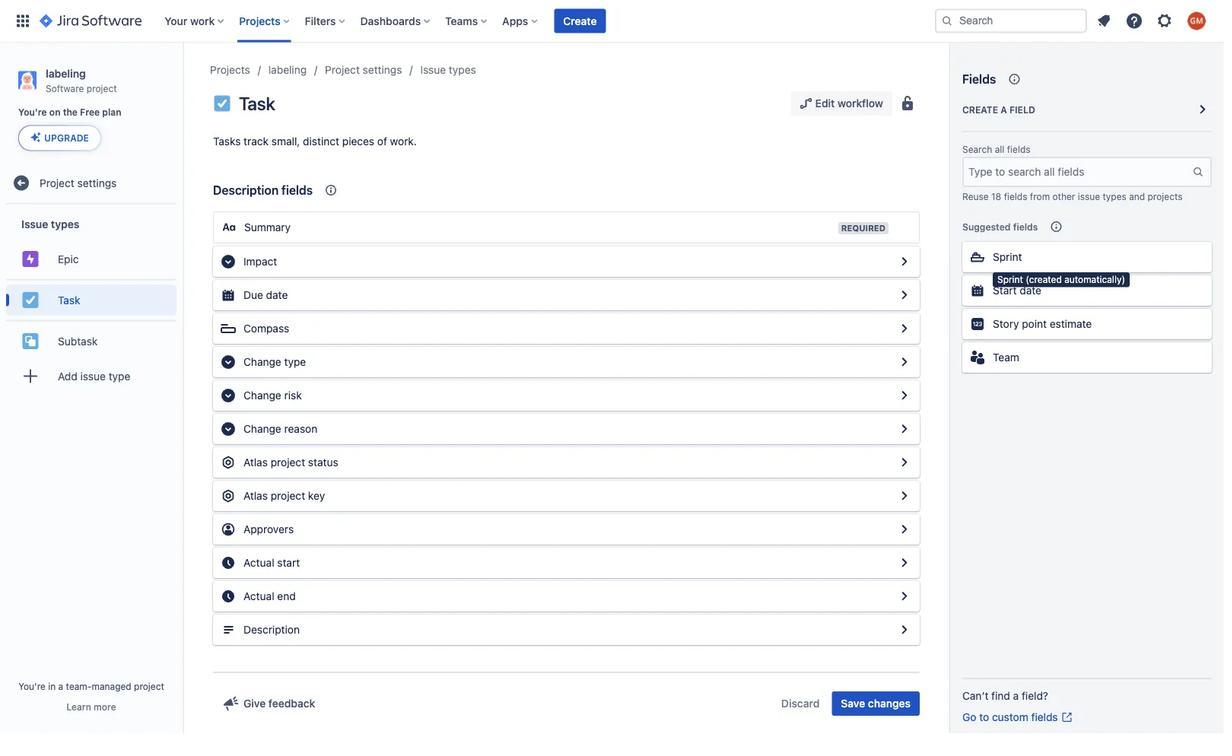 Task type: vqa. For each thing, say whether or not it's contained in the screenshot.
Issue types corresponding to ISSUE TYPES link
yes



Task type: locate. For each thing, give the bounding box(es) containing it.
6 open field configuration image from the top
[[896, 520, 914, 539]]

labeling down projects dropdown button
[[268, 64, 307, 76]]

1 horizontal spatial task
[[239, 93, 275, 114]]

edit workflow button
[[791, 91, 892, 116]]

0 vertical spatial issue
[[1078, 191, 1100, 202]]

fields right 18
[[1004, 191, 1028, 202]]

feedback
[[269, 697, 315, 710]]

task right issue type icon
[[239, 93, 275, 114]]

sprint inside tooltip
[[997, 274, 1023, 285]]

open field configuration image for actual end
[[896, 587, 914, 606]]

team
[[993, 351, 1019, 364]]

1 atlas from the top
[[243, 456, 268, 469]]

atlas down change reason
[[243, 456, 268, 469]]

date right due
[[266, 289, 288, 301]]

change inside button
[[243, 356, 281, 368]]

0 horizontal spatial a
[[58, 681, 63, 692]]

open field configuration image inside due date button
[[896, 286, 914, 304]]

1 vertical spatial type
[[109, 370, 130, 382]]

1 horizontal spatial types
[[449, 64, 476, 76]]

free
[[80, 107, 100, 118]]

0 vertical spatial sprint
[[993, 251, 1022, 263]]

open field configuration image inside description button
[[896, 621, 914, 639]]

5 open field configuration image from the top
[[896, 487, 914, 505]]

notifications image
[[1095, 12, 1113, 30]]

upgrade
[[44, 133, 89, 143]]

key
[[308, 490, 325, 502]]

open field configuration image inside atlas project key button
[[896, 487, 914, 505]]

you're for you're on the free plan
[[18, 107, 47, 118]]

change down change risk
[[243, 423, 281, 435]]

0 vertical spatial description
[[213, 183, 279, 197]]

1 horizontal spatial settings
[[363, 64, 402, 76]]

labeling up software
[[46, 67, 86, 80]]

start
[[277, 557, 300, 569]]

actual for actual start
[[243, 557, 274, 569]]

1 horizontal spatial date
[[1020, 284, 1042, 297]]

atlas
[[243, 456, 268, 469], [243, 490, 268, 502]]

jira software image
[[40, 12, 142, 30], [40, 12, 142, 30]]

sprint (created automatically)
[[997, 274, 1125, 285]]

required
[[841, 223, 886, 233]]

open field configuration image inside approvers "button"
[[896, 520, 914, 539]]

1 vertical spatial issue
[[21, 218, 48, 230]]

0 vertical spatial type
[[284, 356, 306, 368]]

open field configuration image inside actual start button
[[896, 554, 914, 572]]

project
[[87, 83, 117, 93], [271, 456, 305, 469], [271, 490, 305, 502], [134, 681, 164, 692]]

project settings link down dashboards
[[325, 61, 402, 79]]

changes
[[868, 697, 911, 710]]

2 atlas from the top
[[243, 490, 268, 502]]

sprint left (created
[[997, 274, 1023, 285]]

go to custom fields
[[962, 711, 1058, 724]]

date right 'start'
[[1020, 284, 1042, 297]]

1 horizontal spatial issue types
[[420, 64, 476, 76]]

1 vertical spatial project
[[40, 176, 74, 189]]

change for change risk
[[243, 389, 281, 402]]

1 vertical spatial atlas
[[243, 490, 268, 502]]

issue
[[1078, 191, 1100, 202], [80, 370, 106, 382]]

2 horizontal spatial a
[[1013, 690, 1019, 702]]

atlas for atlas project key
[[243, 490, 268, 502]]

story point estimate button
[[962, 309, 1212, 339]]

issue right add
[[80, 370, 106, 382]]

filters button
[[300, 9, 351, 33]]

1 horizontal spatial issue
[[1078, 191, 1100, 202]]

fields
[[962, 72, 996, 86]]

discard button
[[772, 692, 829, 716]]

project settings down upgrade
[[40, 176, 117, 189]]

project settings link
[[325, 61, 402, 79], [6, 168, 177, 198]]

2 vertical spatial change
[[243, 423, 281, 435]]

actual inside the actual end button
[[243, 590, 274, 603]]

task group
[[6, 279, 177, 320]]

open field configuration image
[[896, 286, 914, 304], [896, 320, 914, 338], [896, 420, 914, 438], [896, 453, 914, 472], [896, 487, 914, 505], [896, 520, 914, 539], [896, 587, 914, 606]]

description for description fields
[[213, 183, 279, 197]]

change left risk
[[243, 389, 281, 402]]

1 vertical spatial issue types
[[21, 218, 79, 230]]

change reason
[[243, 423, 317, 435]]

open field configuration image inside the compass button
[[896, 320, 914, 338]]

0 vertical spatial issue
[[420, 64, 446, 76]]

project settings down dashboards
[[325, 64, 402, 76]]

save changes
[[841, 697, 911, 710]]

projects
[[239, 14, 280, 27], [210, 64, 250, 76]]

open field configuration image
[[896, 253, 914, 271], [896, 353, 914, 371], [896, 387, 914, 405], [896, 554, 914, 572], [896, 621, 914, 639]]

fields
[[1007, 144, 1031, 155], [282, 183, 313, 197], [1004, 191, 1028, 202], [1013, 221, 1038, 232], [1031, 711, 1058, 724]]

1 change from the top
[[243, 356, 281, 368]]

create button
[[554, 9, 606, 33]]

type
[[284, 356, 306, 368], [109, 370, 130, 382]]

projects button
[[235, 9, 296, 33]]

change inside button
[[243, 389, 281, 402]]

0 vertical spatial projects
[[239, 14, 280, 27]]

0 horizontal spatial create
[[563, 14, 597, 27]]

description inside button
[[243, 624, 300, 636]]

0 vertical spatial atlas
[[243, 456, 268, 469]]

reason
[[284, 423, 317, 435]]

project left key
[[271, 490, 305, 502]]

projects for projects dropdown button
[[239, 14, 280, 27]]

0 vertical spatial types
[[449, 64, 476, 76]]

actual inside actual start button
[[243, 557, 274, 569]]

3 open field configuration image from the top
[[896, 387, 914, 405]]

you're on the free plan
[[18, 107, 121, 118]]

group
[[6, 204, 177, 400]]

project settings link down upgrade
[[6, 168, 177, 198]]

project up plan
[[87, 83, 117, 93]]

create inside button
[[563, 14, 597, 27]]

open field configuration image for due date
[[896, 286, 914, 304]]

create down "fields"
[[962, 104, 998, 115]]

actual start button
[[213, 548, 920, 578]]

description for description
[[243, 624, 300, 636]]

upgrade button
[[19, 126, 100, 150]]

field
[[1010, 104, 1035, 115]]

all
[[995, 144, 1005, 155]]

sprint inside button
[[993, 251, 1022, 263]]

open field configuration image inside atlas project status button
[[896, 453, 914, 472]]

0 vertical spatial project settings link
[[325, 61, 402, 79]]

create for create a field
[[962, 104, 998, 115]]

field?
[[1022, 690, 1048, 702]]

labeling inside labeling software project
[[46, 67, 86, 80]]

1 horizontal spatial labeling
[[268, 64, 307, 76]]

issue up epic "link"
[[21, 218, 48, 230]]

task down epic in the left of the page
[[58, 294, 80, 306]]

open field configuration image inside "change reason" 'button'
[[896, 420, 914, 438]]

1 vertical spatial task
[[58, 294, 80, 306]]

types up epic in the left of the page
[[51, 218, 79, 230]]

projects
[[1148, 191, 1183, 202]]

2 you're from the top
[[18, 681, 46, 692]]

estimate
[[1050, 318, 1092, 330]]

actual left 'start'
[[243, 557, 274, 569]]

2 open field configuration image from the top
[[896, 353, 914, 371]]

project inside labeling software project
[[87, 83, 117, 93]]

create
[[563, 14, 597, 27], [962, 104, 998, 115]]

issue right 'other'
[[1078, 191, 1100, 202]]

impact button
[[213, 247, 920, 277]]

3 change from the top
[[243, 423, 281, 435]]

3 open field configuration image from the top
[[896, 420, 914, 438]]

1 actual from the top
[[243, 557, 274, 569]]

0 vertical spatial project settings
[[325, 64, 402, 76]]

0 horizontal spatial settings
[[77, 176, 117, 189]]

0 horizontal spatial labeling
[[46, 67, 86, 80]]

types
[[449, 64, 476, 76], [1103, 191, 1127, 202], [51, 218, 79, 230]]

software
[[46, 83, 84, 93]]

1 you're from the top
[[18, 107, 47, 118]]

date for start date
[[1020, 284, 1042, 297]]

find
[[992, 690, 1010, 702]]

add issue type
[[58, 370, 130, 382]]

4 open field configuration image from the top
[[896, 453, 914, 472]]

1 horizontal spatial project settings link
[[325, 61, 402, 79]]

description
[[213, 183, 279, 197], [243, 624, 300, 636]]

tasks track small, distinct pieces of work.
[[213, 135, 417, 148]]

1 vertical spatial project settings
[[40, 176, 117, 189]]

0 horizontal spatial type
[[109, 370, 130, 382]]

0 horizontal spatial date
[[266, 289, 288, 301]]

learn more button
[[66, 701, 116, 713]]

open field configuration image for start
[[896, 554, 914, 572]]

a right find
[[1013, 690, 1019, 702]]

the
[[63, 107, 78, 118]]

settings down upgrade
[[77, 176, 117, 189]]

more information about the context fields image
[[322, 181, 340, 199]]

issue types up epic in the left of the page
[[21, 218, 79, 230]]

settings down dashboards
[[363, 64, 402, 76]]

start
[[993, 284, 1017, 297]]

types down teams
[[449, 64, 476, 76]]

open field configuration image inside change type button
[[896, 353, 914, 371]]

type down subtask link
[[109, 370, 130, 382]]

1 open field configuration image from the top
[[896, 253, 914, 271]]

projects up issue type icon
[[210, 64, 250, 76]]

1 vertical spatial description
[[243, 624, 300, 636]]

search image
[[941, 15, 953, 27]]

issue down teams
[[420, 64, 446, 76]]

compass
[[243, 322, 289, 335]]

type up risk
[[284, 356, 306, 368]]

you're left on
[[18, 107, 47, 118]]

1 open field configuration image from the top
[[896, 286, 914, 304]]

projects inside dropdown button
[[239, 14, 280, 27]]

add issue type image
[[21, 367, 40, 385]]

atlas for atlas project status
[[243, 456, 268, 469]]

you're in a team-managed project
[[18, 681, 164, 692]]

atlas up approvers
[[243, 490, 268, 502]]

2 actual from the top
[[243, 590, 274, 603]]

more information about the fields image
[[1005, 70, 1024, 88]]

1 vertical spatial projects
[[210, 64, 250, 76]]

change down compass
[[243, 356, 281, 368]]

can't find a field?
[[962, 690, 1048, 702]]

1 vertical spatial you're
[[18, 681, 46, 692]]

4 open field configuration image from the top
[[896, 554, 914, 572]]

1 vertical spatial issue
[[80, 370, 106, 382]]

change reason button
[[213, 414, 920, 444]]

projects link
[[210, 61, 250, 79]]

project settings
[[325, 64, 402, 76], [40, 176, 117, 189]]

issue types for issue types link in the top of the page
[[420, 64, 476, 76]]

1 vertical spatial sprint
[[997, 274, 1023, 285]]

change for change type
[[243, 356, 281, 368]]

2 horizontal spatial types
[[1103, 191, 1127, 202]]

projects up labeling link
[[239, 14, 280, 27]]

date inside button
[[266, 289, 288, 301]]

create right apps dropdown button
[[563, 14, 597, 27]]

2 vertical spatial types
[[51, 218, 79, 230]]

due
[[243, 289, 263, 301]]

sprint down suggested fields on the right of the page
[[993, 251, 1022, 263]]

description down 'actual end'
[[243, 624, 300, 636]]

2 open field configuration image from the top
[[896, 320, 914, 338]]

managed
[[92, 681, 131, 692]]

fields right the all
[[1007, 144, 1031, 155]]

1 vertical spatial create
[[962, 104, 998, 115]]

search
[[962, 144, 992, 155]]

issue type icon image
[[213, 94, 231, 113]]

apps button
[[498, 9, 544, 33]]

types inside issue types link
[[449, 64, 476, 76]]

open field configuration image inside the change risk button
[[896, 387, 914, 405]]

issue types down teams
[[420, 64, 476, 76]]

1 vertical spatial change
[[243, 389, 281, 402]]

description up "summary"
[[213, 183, 279, 197]]

task
[[239, 93, 275, 114], [58, 294, 80, 306]]

labeling software project
[[46, 67, 117, 93]]

settings image
[[1156, 12, 1174, 30]]

give
[[243, 697, 266, 710]]

you're left in
[[18, 681, 46, 692]]

2 change from the top
[[243, 389, 281, 402]]

0 vertical spatial you're
[[18, 107, 47, 118]]

types left and at the right of the page
[[1103, 191, 1127, 202]]

7 open field configuration image from the top
[[896, 587, 914, 606]]

issue types inside group
[[21, 218, 79, 230]]

go to custom fields link
[[962, 710, 1073, 725]]

actual end
[[243, 590, 296, 603]]

date for due date
[[266, 289, 288, 301]]

project inside atlas project status button
[[271, 456, 305, 469]]

fields left more information about the context fields image
[[282, 183, 313, 197]]

in
[[48, 681, 56, 692]]

sprint
[[993, 251, 1022, 263], [997, 274, 1023, 285]]

sprint (created automatically) tooltip
[[993, 272, 1130, 287]]

project right managed
[[134, 681, 164, 692]]

0 vertical spatial settings
[[363, 64, 402, 76]]

0 vertical spatial issue types
[[420, 64, 476, 76]]

work.
[[390, 135, 417, 148]]

0 horizontal spatial issue types
[[21, 218, 79, 230]]

appswitcher icon image
[[14, 12, 32, 30]]

open field configuration image for approvers
[[896, 520, 914, 539]]

0 horizontal spatial project settings
[[40, 176, 117, 189]]

your work
[[165, 14, 215, 27]]

projects for "projects" 'link'
[[210, 64, 250, 76]]

atlas project status button
[[213, 447, 920, 478]]

date inside button
[[1020, 284, 1042, 297]]

change inside 'button'
[[243, 423, 281, 435]]

project down the upgrade button
[[40, 176, 74, 189]]

0 horizontal spatial types
[[51, 218, 79, 230]]

actual left end on the bottom of the page
[[243, 590, 274, 603]]

due date button
[[213, 280, 920, 310]]

a right in
[[58, 681, 63, 692]]

0 vertical spatial create
[[563, 14, 597, 27]]

of
[[377, 135, 387, 148]]

a
[[1001, 104, 1007, 115], [58, 681, 63, 692], [1013, 690, 1019, 702]]

a left field at the right
[[1001, 104, 1007, 115]]

1 horizontal spatial issue
[[420, 64, 446, 76]]

1 horizontal spatial create
[[962, 104, 998, 115]]

0 horizontal spatial project settings link
[[6, 168, 177, 198]]

0 vertical spatial project
[[325, 64, 360, 76]]

0 vertical spatial actual
[[243, 557, 274, 569]]

1 vertical spatial actual
[[243, 590, 274, 603]]

5 open field configuration image from the top
[[896, 621, 914, 639]]

project up atlas project key
[[271, 456, 305, 469]]

open field configuration image inside impact button
[[896, 253, 914, 271]]

suggested fields
[[962, 221, 1038, 232]]

project down filters popup button on the left top of the page
[[325, 64, 360, 76]]

issue types for group containing issue types
[[21, 218, 79, 230]]

0 horizontal spatial issue
[[80, 370, 106, 382]]

actual for actual end
[[243, 590, 274, 603]]

fields left more information about the suggested fields icon
[[1013, 221, 1038, 232]]

0 horizontal spatial task
[[58, 294, 80, 306]]

0 vertical spatial change
[[243, 356, 281, 368]]

open field configuration image inside the actual end button
[[896, 587, 914, 606]]

save
[[841, 697, 865, 710]]

banner
[[0, 0, 1224, 43]]



Task type: describe. For each thing, give the bounding box(es) containing it.
0 horizontal spatial issue
[[21, 218, 48, 230]]

help image
[[1125, 12, 1144, 30]]

filters
[[305, 14, 336, 27]]

this link will be opened in a new tab image
[[1061, 711, 1073, 724]]

no restrictions image
[[899, 94, 917, 113]]

dashboards
[[360, 14, 421, 27]]

create a field
[[962, 104, 1035, 115]]

your profile and settings image
[[1188, 12, 1206, 30]]

1 vertical spatial settings
[[77, 176, 117, 189]]

project inside atlas project key button
[[271, 490, 305, 502]]

point
[[1022, 318, 1047, 330]]

1 horizontal spatial project
[[325, 64, 360, 76]]

1 horizontal spatial a
[[1001, 104, 1007, 115]]

learn more
[[66, 702, 116, 712]]

to
[[979, 711, 989, 724]]

task link
[[6, 285, 177, 315]]

a for you're in a team-managed project
[[58, 681, 63, 692]]

sprint for sprint (created automatically)
[[997, 274, 1023, 285]]

plan
[[102, 107, 121, 118]]

sidebar navigation image
[[166, 61, 199, 91]]

description button
[[213, 615, 920, 645]]

18
[[991, 191, 1001, 202]]

add issue type button
[[6, 361, 177, 391]]

actual end button
[[213, 581, 920, 612]]

1 vertical spatial project settings link
[[6, 168, 177, 198]]

learn
[[66, 702, 91, 712]]

atlas project key
[[243, 490, 325, 502]]

0 vertical spatial task
[[239, 93, 275, 114]]

approvers
[[243, 523, 294, 536]]

sprint for sprint
[[993, 251, 1022, 263]]

1 horizontal spatial type
[[284, 356, 306, 368]]

sprint button
[[962, 242, 1212, 272]]

open field configuration image for compass
[[896, 320, 914, 338]]

issue types link
[[420, 61, 476, 79]]

change risk button
[[213, 380, 920, 411]]

change type
[[243, 356, 306, 368]]

team button
[[962, 342, 1212, 373]]

compass button
[[213, 313, 920, 344]]

atlas project status
[[243, 456, 338, 469]]

banner containing your work
[[0, 0, 1224, 43]]

from
[[1030, 191, 1050, 202]]

open field configuration image for atlas project key
[[896, 487, 914, 505]]

distinct
[[303, 135, 339, 148]]

fields left this link will be opened in a new tab icon
[[1031, 711, 1058, 724]]

add
[[58, 370, 77, 382]]

group containing issue types
[[6, 204, 177, 400]]

a for can't find a field?
[[1013, 690, 1019, 702]]

work
[[190, 14, 215, 27]]

Type to search all fields text field
[[964, 158, 1192, 186]]

impact
[[243, 255, 277, 268]]

apps
[[502, 14, 528, 27]]

pieces
[[342, 135, 374, 148]]

on
[[49, 107, 61, 118]]

suggested
[[962, 221, 1011, 232]]

you're for you're in a team-managed project
[[18, 681, 46, 692]]

more
[[94, 702, 116, 712]]

change for change reason
[[243, 423, 281, 435]]

epic
[[58, 253, 79, 265]]

tasks
[[213, 135, 241, 148]]

end
[[277, 590, 296, 603]]

(created
[[1026, 274, 1062, 285]]

subtask link
[[6, 326, 177, 356]]

reuse 18 fields from other issue types and projects
[[962, 191, 1183, 202]]

start date button
[[962, 275, 1212, 306]]

go
[[962, 711, 977, 724]]

give feedback
[[243, 697, 315, 710]]

atlas project key button
[[213, 481, 920, 511]]

1 horizontal spatial project settings
[[325, 64, 402, 76]]

subtask
[[58, 335, 98, 347]]

open field configuration image for change reason
[[896, 420, 914, 438]]

primary element
[[9, 0, 935, 42]]

teams
[[445, 14, 478, 27]]

dashboards button
[[356, 9, 436, 33]]

labeling for labeling software project
[[46, 67, 86, 80]]

task inside group
[[58, 294, 80, 306]]

epic link
[[6, 244, 177, 274]]

team-
[[66, 681, 92, 692]]

1 vertical spatial types
[[1103, 191, 1127, 202]]

open field configuration image for type
[[896, 353, 914, 371]]

create for create
[[563, 14, 597, 27]]

workflow
[[838, 97, 883, 110]]

custom
[[992, 711, 1028, 724]]

search all fields
[[962, 144, 1031, 155]]

change risk
[[243, 389, 302, 402]]

open field configuration image for atlas project status
[[896, 453, 914, 472]]

small,
[[271, 135, 300, 148]]

0 horizontal spatial project
[[40, 176, 74, 189]]

Search field
[[935, 9, 1087, 33]]

actual start
[[243, 557, 300, 569]]

edit workflow
[[815, 97, 883, 110]]

save changes button
[[832, 692, 920, 716]]

track
[[244, 135, 269, 148]]

your
[[165, 14, 187, 27]]

story
[[993, 318, 1019, 330]]

more information about the suggested fields image
[[1047, 218, 1065, 236]]

story point estimate
[[993, 318, 1092, 330]]

start date
[[993, 284, 1042, 297]]

reuse
[[962, 191, 989, 202]]

your work button
[[160, 9, 230, 33]]

open field configuration image for risk
[[896, 387, 914, 405]]

issue inside issue types link
[[420, 64, 446, 76]]

due date
[[243, 289, 288, 301]]

labeling for labeling
[[268, 64, 307, 76]]

other
[[1053, 191, 1075, 202]]

issue inside button
[[80, 370, 106, 382]]

teams button
[[441, 9, 493, 33]]

change type button
[[213, 347, 920, 377]]

approvers button
[[213, 514, 920, 545]]

description fields
[[213, 183, 313, 197]]

status
[[308, 456, 338, 469]]

risk
[[284, 389, 302, 402]]



